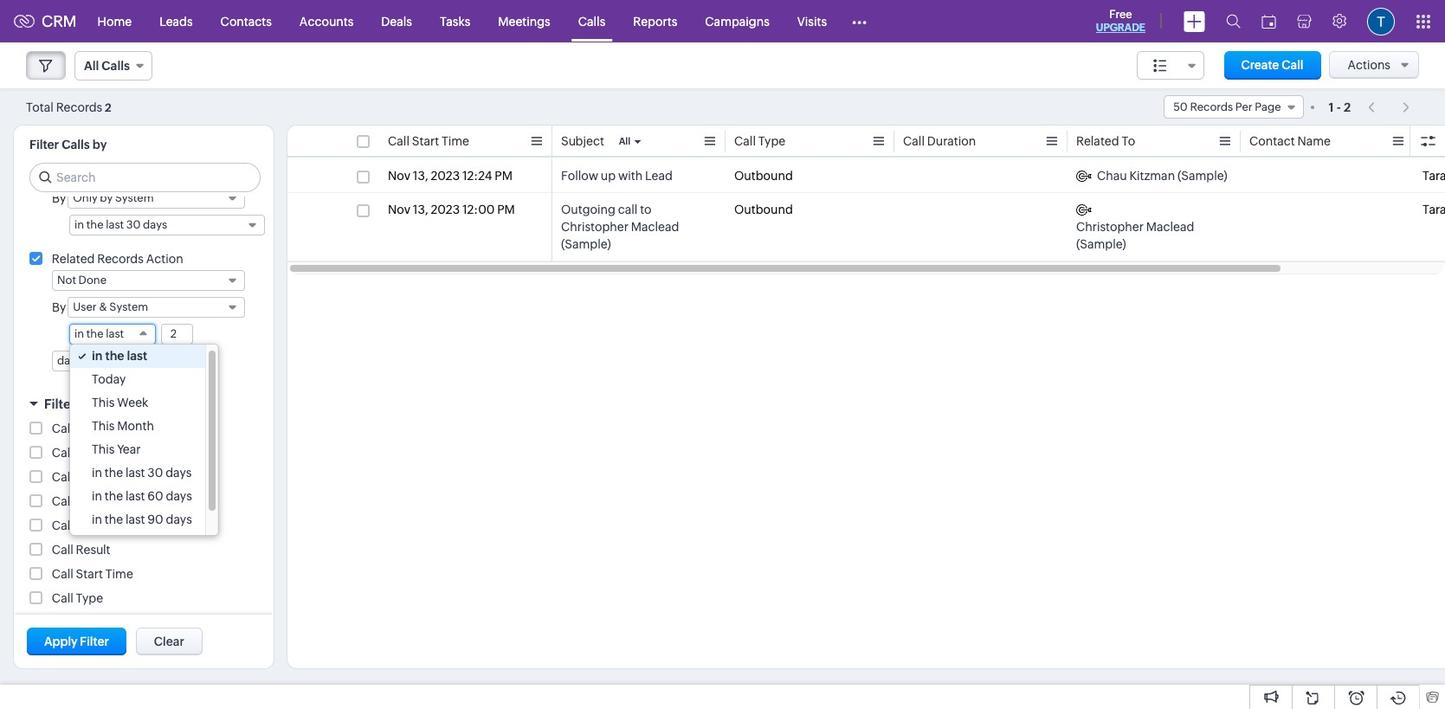 Task type: locate. For each thing, give the bounding box(es) containing it.
clear
[[154, 635, 184, 649]]

calls left reports link
[[578, 14, 606, 28]]

this year
[[92, 443, 141, 456]]

13,
[[413, 169, 428, 183], [413, 203, 428, 217]]

2023 left 12:24
[[431, 169, 460, 183]]

up
[[601, 169, 616, 183]]

0 horizontal spatial christopher
[[561, 220, 629, 234]]

1 tara from the top
[[1423, 169, 1445, 183]]

0 vertical spatial call duration
[[903, 134, 976, 148]]

home link
[[84, 0, 146, 42]]

the left (in
[[105, 466, 123, 480]]

last inside option
[[126, 513, 145, 527]]

(sample) down the chau
[[1076, 237, 1126, 251]]

this inside option
[[92, 419, 115, 433]]

last for 90
[[126, 513, 145, 527]]

upgrade
[[1096, 22, 1146, 34]]

maclead down to
[[631, 220, 679, 234]]

days for in the last 90 days
[[166, 513, 192, 527]]

1 maclead from the left
[[631, 220, 679, 234]]

2 vertical spatial days
[[166, 513, 192, 527]]

reports
[[633, 14, 677, 28]]

this inside option
[[92, 443, 115, 456]]

leads link
[[146, 0, 207, 42]]

subject
[[561, 134, 604, 148]]

in down owner
[[92, 513, 102, 527]]

13, up nov 13, 2023 12:00 pm at the top left of page
[[413, 169, 428, 183]]

1 vertical spatial this
[[92, 419, 115, 433]]

christopher down the chau
[[1076, 220, 1144, 234]]

0 vertical spatial start
[[412, 134, 439, 148]]

visits
[[797, 14, 827, 28]]

the up the today
[[86, 327, 104, 340]]

2 nov from the top
[[388, 203, 410, 217]]

the up until now
[[105, 513, 123, 527]]

this down agenda
[[92, 443, 115, 456]]

2 maclead from the left
[[1146, 220, 1195, 234]]

pm right 12:24
[[495, 169, 513, 183]]

last left 90
[[126, 513, 145, 527]]

2 this from the top
[[92, 419, 115, 433]]

1 vertical spatial nov
[[388, 203, 410, 217]]

this down the today
[[92, 396, 115, 410]]

christopher down outgoing
[[561, 220, 629, 234]]

(sample) inside the "christopher maclead (sample)"
[[1076, 237, 1126, 251]]

by down filter calls by
[[52, 191, 66, 205]]

0 vertical spatial nov
[[388, 169, 410, 183]]

1 horizontal spatial related
[[1076, 134, 1119, 148]]

by inside dropdown button
[[79, 397, 94, 411]]

(sample) down outgoing
[[561, 237, 611, 251]]

records
[[56, 100, 102, 114], [97, 252, 144, 266]]

filter right apply
[[80, 635, 109, 649]]

call duration
[[903, 134, 976, 148], [52, 446, 125, 460]]

1 this from the top
[[92, 396, 115, 410]]

last down (in
[[126, 489, 145, 503]]

the for 90
[[105, 513, 123, 527]]

total
[[26, 100, 54, 114]]

pm
[[495, 169, 513, 183], [497, 203, 515, 217]]

nov for nov 13, 2023 12:24 pm
[[388, 169, 410, 183]]

1 horizontal spatial type
[[758, 134, 786, 148]]

2 horizontal spatial (sample)
[[1178, 169, 1228, 183]]

2 vertical spatial this
[[92, 443, 115, 456]]

nov up nov 13, 2023 12:00 pm at the top left of page
[[388, 169, 410, 183]]

the inside field
[[86, 327, 104, 340]]

in the last up in the last option
[[74, 327, 124, 340]]

2023 left 12:00
[[431, 203, 460, 217]]

until
[[92, 536, 118, 550]]

records up filter calls by
[[56, 100, 102, 114]]

days right 30
[[166, 466, 192, 480]]

follow
[[561, 169, 598, 183]]

(sample) right "kitzman"
[[1178, 169, 1228, 183]]

filter calls by
[[29, 138, 107, 152]]

0 vertical spatial records
[[56, 100, 102, 114]]

0 vertical spatial pm
[[495, 169, 513, 183]]

1 horizontal spatial calls
[[578, 14, 606, 28]]

start down result
[[76, 567, 103, 581]]

this month
[[92, 419, 154, 433]]

nov 13, 2023 12:00 pm
[[388, 203, 515, 217]]

0 horizontal spatial (sample)
[[561, 237, 611, 251]]

records for action
[[97, 252, 144, 266]]

days down seconds)
[[166, 489, 192, 503]]

13, for nov 13, 2023 12:24 pm
[[413, 169, 428, 183]]

filter for filter by fields
[[44, 397, 76, 411]]

0 horizontal spatial maclead
[[631, 220, 679, 234]]

Search text field
[[30, 164, 260, 191]]

deals link
[[367, 0, 426, 42]]

1 vertical spatial pm
[[497, 203, 515, 217]]

1 horizontal spatial time
[[442, 134, 469, 148]]

1 vertical spatial related
[[52, 252, 95, 266]]

lead
[[645, 169, 673, 183]]

in the last for in the last field
[[74, 327, 124, 340]]

0 horizontal spatial time
[[105, 567, 133, 581]]

type
[[758, 134, 786, 148], [76, 591, 103, 605]]

call
[[618, 203, 638, 217]]

2 tara from the top
[[1423, 203, 1445, 217]]

filter down the total
[[29, 138, 59, 152]]

2 13, from the top
[[413, 203, 428, 217]]

1 days from the top
[[166, 466, 192, 480]]

christopher maclead (sample) link
[[1076, 201, 1232, 253]]

name
[[1298, 134, 1331, 148]]

2 days from the top
[[166, 489, 192, 503]]

last
[[106, 327, 124, 340], [127, 349, 147, 363], [126, 466, 145, 480], [126, 489, 145, 503], [126, 513, 145, 527]]

0 vertical spatial days
[[166, 466, 192, 480]]

1 vertical spatial tara
[[1423, 203, 1445, 217]]

0 vertical spatial this
[[92, 396, 115, 410]]

0 horizontal spatial related
[[52, 252, 95, 266]]

with
[[618, 169, 643, 183]]

days inside option
[[166, 513, 192, 527]]

in up owner
[[92, 466, 102, 480]]

1 vertical spatial type
[[76, 591, 103, 605]]

call start time up nov 13, 2023 12:24 pm
[[388, 134, 469, 148]]

call result
[[52, 543, 110, 557]]

2 vertical spatial by
[[79, 397, 94, 411]]

1 vertical spatial start
[[76, 567, 103, 581]]

apply filter
[[44, 635, 109, 649]]

row group
[[288, 159, 1445, 262]]

call start time down result
[[52, 567, 133, 581]]

0 vertical spatial related
[[1076, 134, 1119, 148]]

call
[[1282, 58, 1304, 72], [388, 134, 410, 148], [734, 134, 756, 148], [903, 134, 925, 148], [1423, 134, 1444, 148], [52, 422, 73, 436], [52, 446, 73, 460], [52, 470, 73, 484], [52, 494, 73, 508], [52, 519, 73, 533], [52, 543, 73, 557], [52, 567, 73, 581], [52, 591, 73, 605]]

in up purpose
[[92, 489, 102, 503]]

2 christopher from the left
[[1076, 220, 1144, 234]]

1 vertical spatial filter
[[44, 397, 76, 411]]

2 up by
[[105, 101, 111, 114]]

by up call agenda
[[79, 397, 94, 411]]

records left action
[[97, 252, 144, 266]]

owner
[[76, 494, 114, 508]]

in inside in the last option
[[92, 349, 103, 363]]

1 horizontal spatial christopher
[[1076, 220, 1144, 234]]

1 horizontal spatial maclead
[[1146, 220, 1195, 234]]

0 vertical spatial type
[[758, 134, 786, 148]]

(sample) for chau kitzman (sample)
[[1178, 169, 1228, 183]]

maclead
[[631, 220, 679, 234], [1146, 220, 1195, 234]]

in the last inside field
[[74, 327, 124, 340]]

filter up call agenda
[[44, 397, 76, 411]]

actions
[[1348, 58, 1391, 72]]

3 this from the top
[[92, 443, 115, 456]]

0 horizontal spatial 2
[[105, 101, 111, 114]]

0 vertical spatial in the last
[[74, 327, 124, 340]]

pm right 12:00
[[497, 203, 515, 217]]

outbound for outgoing call to christopher maclead (sample)
[[734, 203, 793, 217]]

outbound for follow up with lead
[[734, 169, 793, 183]]

1 13, from the top
[[413, 169, 428, 183]]

0 horizontal spatial call duration
[[52, 446, 125, 460]]

this for this week
[[92, 396, 115, 410]]

contacts link
[[207, 0, 286, 42]]

in inside in the last field
[[74, 327, 84, 340]]

time up nov 13, 2023 12:24 pm
[[442, 134, 469, 148]]

1 vertical spatial call duration
[[52, 446, 125, 460]]

None text field
[[162, 325, 192, 344]]

1 horizontal spatial start
[[412, 134, 439, 148]]

in the last 90 days option
[[70, 508, 205, 532]]

1 horizontal spatial call start time
[[388, 134, 469, 148]]

nov
[[388, 169, 410, 183], [388, 203, 410, 217]]

the down call duration (in seconds) on the bottom of the page
[[105, 489, 123, 503]]

meetings link
[[484, 0, 564, 42]]

1 horizontal spatial 2
[[1344, 100, 1351, 114]]

2 inside total records 2
[[105, 101, 111, 114]]

13, down nov 13, 2023 12:24 pm
[[413, 203, 428, 217]]

by
[[52, 191, 66, 205], [52, 301, 66, 314], [79, 397, 94, 411]]

1 vertical spatial duration
[[76, 446, 125, 460]]

1 vertical spatial days
[[166, 489, 192, 503]]

in for 60
[[92, 489, 102, 503]]

related
[[1076, 134, 1119, 148], [52, 252, 95, 266]]

0 horizontal spatial type
[[76, 591, 103, 605]]

follow up with lead link
[[561, 167, 673, 184]]

tasks link
[[426, 0, 484, 42]]

christopher inside outgoing call to christopher maclead (sample)
[[561, 220, 629, 234]]

list box
[[70, 345, 218, 555]]

time down until now
[[105, 567, 133, 581]]

1 outbound from the top
[[734, 169, 793, 183]]

1 vertical spatial outbound
[[734, 203, 793, 217]]

0 vertical spatial outbound
[[734, 169, 793, 183]]

navigation
[[1360, 94, 1419, 120]]

1 vertical spatial 13,
[[413, 203, 428, 217]]

in the last 30 days option
[[70, 462, 205, 485]]

1 vertical spatial records
[[97, 252, 144, 266]]

start
[[412, 134, 439, 148], [76, 567, 103, 581]]

last inside field
[[106, 327, 124, 340]]

0 vertical spatial filter
[[29, 138, 59, 152]]

deals
[[381, 14, 412, 28]]

this
[[92, 396, 115, 410], [92, 419, 115, 433], [92, 443, 115, 456]]

2 2023 from the top
[[431, 203, 460, 217]]

maclead down 'chau kitzman (sample)'
[[1146, 220, 1195, 234]]

0 vertical spatial 13,
[[413, 169, 428, 183]]

in up the today
[[92, 349, 103, 363]]

last up today option
[[127, 349, 147, 363]]

1 - 2
[[1329, 100, 1351, 114]]

this down fields
[[92, 419, 115, 433]]

nov down nov 13, 2023 12:24 pm
[[388, 203, 410, 217]]

in inside the in the last 30 days option
[[92, 466, 102, 480]]

create
[[1241, 58, 1279, 72]]

pm for nov 13, 2023 12:24 pm
[[495, 169, 513, 183]]

list box containing in the last
[[70, 345, 218, 555]]

2023 for 12:00
[[431, 203, 460, 217]]

calls left by
[[62, 138, 90, 152]]

days right 90
[[166, 513, 192, 527]]

filter inside dropdown button
[[44, 397, 76, 411]]

0 vertical spatial tara
[[1423, 169, 1445, 183]]

2 for total records 2
[[105, 101, 111, 114]]

1 vertical spatial call type
[[52, 591, 103, 605]]

chau kitzman (sample)
[[1097, 169, 1228, 183]]

1 2023 from the top
[[431, 169, 460, 183]]

the inside option
[[105, 513, 123, 527]]

fields
[[97, 397, 134, 411]]

1 nov from the top
[[388, 169, 410, 183]]

in inside in the last 60 days option
[[92, 489, 102, 503]]

this inside "option"
[[92, 396, 115, 410]]

0 vertical spatial call type
[[734, 134, 786, 148]]

2 right -
[[1344, 100, 1351, 114]]

crm
[[42, 12, 77, 30]]

in the last down in the last field
[[92, 349, 147, 363]]

start up nov 13, 2023 12:24 pm
[[412, 134, 439, 148]]

in the last
[[74, 327, 124, 340], [92, 349, 147, 363]]

2 outbound from the top
[[734, 203, 793, 217]]

free upgrade
[[1096, 8, 1146, 34]]

row group containing nov 13, 2023 12:24 pm
[[288, 159, 1445, 262]]

0 horizontal spatial call start time
[[52, 567, 133, 581]]

call start time
[[388, 134, 469, 148], [52, 567, 133, 581]]

related up in the last field
[[52, 252, 95, 266]]

0 horizontal spatial start
[[76, 567, 103, 581]]

related left to
[[1076, 134, 1119, 148]]

by down related records action
[[52, 301, 66, 314]]

days
[[166, 466, 192, 480], [166, 489, 192, 503], [166, 513, 192, 527]]

last up in the last option
[[106, 327, 124, 340]]

in inside in the last 90 days option
[[92, 513, 102, 527]]

last left 30
[[126, 466, 145, 480]]

0 vertical spatial 2023
[[431, 169, 460, 183]]

2 vertical spatial filter
[[80, 635, 109, 649]]

days for in the last 60 days
[[166, 489, 192, 503]]

3 days from the top
[[166, 513, 192, 527]]

1 vertical spatial in the last
[[92, 349, 147, 363]]

2023
[[431, 169, 460, 183], [431, 203, 460, 217]]

in
[[74, 327, 84, 340], [92, 349, 103, 363], [92, 466, 102, 480], [92, 489, 102, 503], [92, 513, 102, 527]]

in the last inside option
[[92, 349, 147, 363]]

by
[[92, 138, 107, 152]]

1 horizontal spatial (sample)
[[1076, 237, 1126, 251]]

1 christopher from the left
[[561, 220, 629, 234]]

in up in the last option
[[74, 327, 84, 340]]

1 vertical spatial 2023
[[431, 203, 460, 217]]

total records 2
[[26, 100, 111, 114]]

campaigns
[[705, 14, 770, 28]]

1 vertical spatial calls
[[62, 138, 90, 152]]



Task type: vqa. For each thing, say whether or not it's contained in the screenshot.
2 for Total Records 2
yes



Task type: describe. For each thing, give the bounding box(es) containing it.
visits link
[[784, 0, 841, 42]]

60
[[148, 489, 163, 503]]

calls link
[[564, 0, 619, 42]]

in the last for list box containing in the last
[[92, 349, 147, 363]]

to
[[640, 203, 652, 217]]

in for 90
[[92, 513, 102, 527]]

in the last 60 days option
[[70, 485, 205, 508]]

the for 30
[[105, 466, 123, 480]]

maclead inside outgoing call to christopher maclead (sample)
[[631, 220, 679, 234]]

create call
[[1241, 58, 1304, 72]]

(sample) for christopher maclead (sample)
[[1076, 237, 1126, 251]]

call 
[[1423, 134, 1445, 148]]

year
[[117, 443, 141, 456]]

in the last 60 days
[[92, 489, 192, 503]]

filter by fields
[[44, 397, 134, 411]]

the for 60
[[105, 489, 123, 503]]

(sample) inside outgoing call to christopher maclead (sample)
[[561, 237, 611, 251]]

0 vertical spatial calls
[[578, 14, 606, 28]]

meetings
[[498, 14, 551, 28]]

apply filter button
[[27, 628, 126, 656]]

2 vertical spatial duration
[[76, 470, 125, 484]]

campaigns link
[[691, 0, 784, 42]]

outgoing
[[561, 203, 616, 217]]

nov 13, 2023 12:24 pm
[[388, 169, 513, 183]]

outgoing call to christopher maclead (sample)
[[561, 203, 679, 251]]

purpose
[[76, 519, 123, 533]]

last for 30
[[126, 466, 145, 480]]

today option
[[70, 368, 205, 391]]

0 vertical spatial time
[[442, 134, 469, 148]]

0 horizontal spatial call type
[[52, 591, 103, 605]]

0 vertical spatial by
[[52, 191, 66, 205]]

home
[[98, 14, 132, 28]]

12:24
[[462, 169, 492, 183]]

contact
[[1250, 134, 1295, 148]]

chau kitzman (sample) link
[[1076, 167, 1228, 184]]

nov for nov 13, 2023 12:00 pm
[[388, 203, 410, 217]]

agenda
[[76, 422, 120, 436]]

accounts link
[[286, 0, 367, 42]]

this year option
[[70, 438, 205, 462]]

30
[[148, 466, 163, 480]]

call duration (in seconds)
[[52, 470, 195, 484]]

today
[[92, 372, 126, 386]]

call purpose
[[52, 519, 123, 533]]

last for 60
[[126, 489, 145, 503]]

1 vertical spatial time
[[105, 567, 133, 581]]

-
[[1337, 100, 1341, 114]]

in the last option
[[70, 345, 205, 368]]

1 vertical spatial call start time
[[52, 567, 133, 581]]

in the last 90 days
[[92, 513, 192, 527]]

related for related records action
[[52, 252, 95, 266]]

filter inside button
[[80, 635, 109, 649]]

leads
[[159, 14, 193, 28]]

crm link
[[14, 12, 77, 30]]

90
[[148, 513, 163, 527]]

tasks
[[440, 14, 471, 28]]

tara for chau kitzman (sample)
[[1423, 169, 1445, 183]]

to
[[1122, 134, 1136, 148]]

seconds)
[[144, 470, 195, 484]]

contacts
[[220, 14, 272, 28]]

christopher maclead (sample)
[[1076, 220, 1195, 251]]

this for this month
[[92, 419, 115, 433]]

until now option
[[70, 532, 205, 555]]

kitzman
[[1130, 169, 1175, 183]]

filter by fields button
[[14, 389, 274, 419]]

1 horizontal spatial call type
[[734, 134, 786, 148]]

reports link
[[619, 0, 691, 42]]

this week option
[[70, 391, 205, 415]]

related for related to
[[1076, 134, 1119, 148]]

call agenda
[[52, 422, 120, 436]]

1 vertical spatial by
[[52, 301, 66, 314]]

until now
[[92, 536, 146, 550]]

in the last field
[[69, 324, 156, 345]]

(in
[[127, 470, 141, 484]]

0 vertical spatial duration
[[927, 134, 976, 148]]

related to
[[1076, 134, 1136, 148]]

in the last 30 days
[[92, 466, 192, 480]]

apply
[[44, 635, 78, 649]]

month
[[117, 419, 154, 433]]

1 horizontal spatial call duration
[[903, 134, 976, 148]]

this week
[[92, 396, 148, 410]]

13, for nov 13, 2023 12:00 pm
[[413, 203, 428, 217]]

tara for christopher maclead (sample)
[[1423, 203, 1445, 217]]

days for in the last 30 days
[[166, 466, 192, 480]]

week
[[117, 396, 148, 410]]

in for 30
[[92, 466, 102, 480]]

result
[[76, 543, 110, 557]]

accounts
[[300, 14, 354, 28]]

records for 2
[[56, 100, 102, 114]]

call owner
[[52, 494, 114, 508]]

pm for nov 13, 2023 12:00 pm
[[497, 203, 515, 217]]

this month option
[[70, 415, 205, 438]]

the down in the last field
[[105, 349, 124, 363]]

christopher inside the "christopher maclead (sample)"
[[1076, 220, 1144, 234]]

2 for 1 - 2
[[1344, 100, 1351, 114]]

call inside create call button
[[1282, 58, 1304, 72]]

12:00
[[462, 203, 495, 217]]

follow up with lead
[[561, 169, 673, 183]]

create call button
[[1224, 51, 1321, 80]]

this for this year
[[92, 443, 115, 456]]

1
[[1329, 100, 1334, 114]]

chau
[[1097, 169, 1127, 183]]

filter for filter calls by
[[29, 138, 59, 152]]

0 vertical spatial call start time
[[388, 134, 469, 148]]

free
[[1110, 8, 1132, 21]]

0 horizontal spatial calls
[[62, 138, 90, 152]]

related records action
[[52, 252, 183, 266]]

maclead inside the "christopher maclead (sample)"
[[1146, 220, 1195, 234]]

now
[[120, 536, 146, 550]]

2023 for 12:24
[[431, 169, 460, 183]]

action
[[146, 252, 183, 266]]

all
[[619, 136, 631, 146]]

outgoing call to christopher maclead (sample) link
[[561, 201, 717, 253]]

contact name
[[1250, 134, 1331, 148]]



